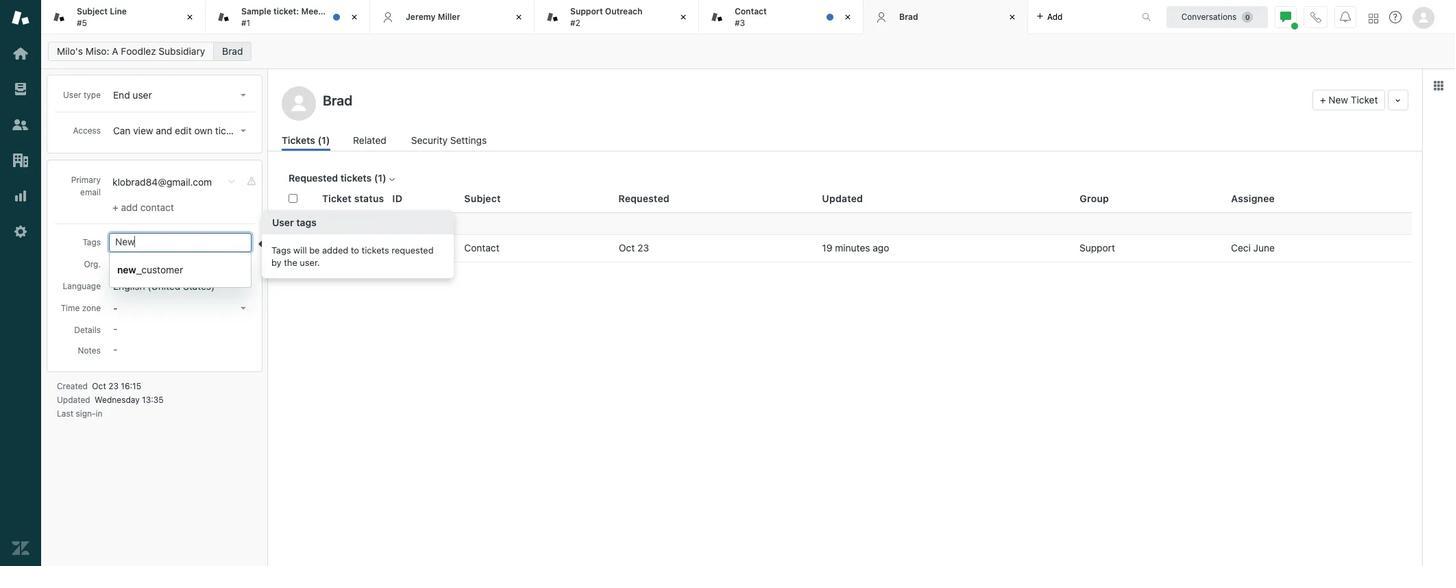 Task type: describe. For each thing, give the bounding box(es) containing it.
+ add contact
[[112, 202, 174, 213]]

assignee
[[1232, 192, 1275, 204]]

support for support outreach #2
[[570, 6, 603, 17]]

created oct 23 16:15 updated wednesday 13:35 last sign-in
[[57, 381, 164, 419]]

tickets
[[282, 134, 315, 146]]

ticket
[[339, 6, 362, 17]]

#5
[[77, 17, 87, 28]]

(united
[[148, 280, 180, 292]]

brad link
[[213, 42, 252, 61]]

security settings link
[[411, 133, 491, 151]]

primary
[[71, 175, 101, 185]]

by
[[271, 257, 282, 268]]

arrow down image for end user
[[241, 94, 246, 97]]

tickets (1) link
[[282, 133, 330, 151]]

miller
[[438, 12, 460, 22]]

arrow down image for english (united states)
[[241, 285, 246, 288]]

get help image
[[1390, 11, 1402, 23]]

ticket status
[[322, 192, 384, 204]]

the inside 'sample ticket: meet the ticket #1'
[[324, 6, 337, 17]]

security
[[411, 134, 448, 146]]

Select All Tickets checkbox
[[289, 194, 298, 203]]

add button
[[1028, 0, 1071, 34]]

english
[[113, 280, 145, 292]]

to
[[351, 244, 359, 255]]

ticket inside button
[[1351, 94, 1378, 106]]

tab containing contact
[[699, 0, 864, 34]]

conversations button
[[1167, 6, 1268, 28]]

user tags
[[272, 216, 317, 228]]

language
[[63, 281, 101, 291]]

sample
[[241, 6, 271, 17]]

new _customer
[[117, 264, 183, 276]]

19 minutes ago
[[822, 242, 889, 254]]

be
[[309, 244, 320, 255]]

klobrad84@gmail.com
[[112, 176, 212, 188]]

1 close image from the left
[[183, 10, 197, 24]]

only
[[247, 125, 266, 136]]

tickets (1)
[[282, 134, 330, 146]]

brad inside tab
[[899, 12, 918, 22]]

can view and edit own tickets only
[[113, 125, 266, 136]]

zendesk support image
[[12, 9, 29, 27]]

and
[[156, 125, 172, 136]]

time
[[61, 303, 80, 313]]

jeremy
[[406, 12, 436, 22]]

own
[[194, 125, 213, 136]]

#3 inside contact #3
[[735, 17, 745, 28]]

user
[[133, 89, 152, 101]]

close image inside brad tab
[[1006, 10, 1019, 24]]

ticket:
[[273, 6, 299, 17]]

tags
[[296, 216, 317, 228]]

category
[[316, 218, 351, 228]]

security settings
[[411, 134, 487, 146]]

can
[[113, 125, 131, 136]]

milo's miso: a foodlez subsidiary inside button
[[113, 258, 261, 270]]

email
[[80, 187, 101, 197]]

will
[[293, 244, 307, 255]]

user for user tags
[[272, 216, 294, 228]]

+ for + add contact
[[112, 202, 118, 213]]

views image
[[12, 80, 29, 98]]

end
[[113, 89, 130, 101]]

contact for contact #3
[[735, 6, 767, 17]]

zendesk image
[[12, 540, 29, 557]]

subsidiary inside the secondary element
[[159, 45, 205, 57]]

milo's miso: a foodlez subsidiary button
[[109, 255, 261, 274]]

user for user type
[[63, 90, 81, 100]]

jeremy miller
[[406, 12, 460, 22]]

tabs tab list
[[41, 0, 1128, 34]]

zone
[[82, 303, 101, 313]]

arrow down image for -
[[241, 307, 246, 310]]

meet
[[301, 6, 322, 17]]

1 vertical spatial (1)
[[374, 172, 387, 184]]

status
[[289, 218, 313, 228]]

outreach
[[605, 6, 643, 17]]

customers image
[[12, 116, 29, 134]]

settings
[[450, 134, 487, 146]]

milo's inside milo's miso: a foodlez subsidiary button
[[113, 258, 139, 270]]

primary email
[[71, 175, 101, 197]]

1 vertical spatial tickets
[[341, 172, 372, 184]]

sample ticket: meet the ticket #1
[[241, 6, 362, 28]]

can view and edit own tickets only button
[[109, 121, 266, 141]]

1 vertical spatial add
[[121, 202, 138, 213]]

subsidiary inside button
[[215, 258, 261, 270]]

line
[[110, 6, 127, 17]]

ticket inside grid
[[322, 192, 352, 204]]

ceci june
[[1231, 242, 1275, 254]]

#1
[[241, 17, 250, 28]]

notes
[[78, 346, 101, 356]]

3 close image from the left
[[841, 10, 855, 24]]

+ new ticket
[[1320, 94, 1378, 106]]

oct inside created oct 23 16:15 updated wednesday 13:35 last sign-in
[[92, 381, 106, 391]]

0 horizontal spatial (1)
[[318, 134, 330, 146]]

type
[[84, 90, 101, 100]]

new
[[1329, 94, 1349, 106]]

close image inside "jeremy miller" tab
[[512, 10, 526, 24]]

foodlez inside button
[[177, 258, 212, 270]]

- button
[[109, 299, 252, 318]]

edit
[[175, 125, 192, 136]]

brad inside the secondary element
[[222, 45, 243, 57]]

+ for + new ticket
[[1320, 94, 1326, 106]]

tags for tags will be added to tickets requested by the user.
[[271, 244, 291, 255]]

updated inside grid
[[822, 192, 863, 204]]

0 vertical spatial open
[[356, 218, 378, 228]]

group
[[1080, 192, 1109, 204]]

status
[[354, 192, 384, 204]]

english (united states)
[[113, 280, 215, 292]]

main element
[[0, 0, 41, 566]]

button displays agent's chat status as online. image
[[1281, 11, 1292, 22]]

tickets for to
[[362, 244, 389, 255]]

ago
[[873, 242, 889, 254]]



Task type: locate. For each thing, give the bounding box(es) containing it.
0 vertical spatial support
[[570, 6, 603, 17]]

1 horizontal spatial foodlez
[[177, 258, 212, 270]]

0 horizontal spatial support
[[570, 6, 603, 17]]

ticket
[[1351, 94, 1378, 106], [322, 192, 352, 204]]

0 vertical spatial ticket
[[1351, 94, 1378, 106]]

1 horizontal spatial user
[[272, 216, 294, 228]]

secondary element
[[41, 38, 1455, 65]]

1 vertical spatial updated
[[57, 395, 90, 405]]

(1) up status
[[374, 172, 387, 184]]

0 horizontal spatial close image
[[183, 10, 197, 24]]

close image left "add" popup button
[[1006, 10, 1019, 24]]

1 vertical spatial 23
[[108, 381, 119, 391]]

+ left the contact
[[112, 202, 118, 213]]

subsidiary up 'end user' button
[[159, 45, 205, 57]]

grid containing ticket status
[[268, 185, 1422, 566]]

0 horizontal spatial close image
[[512, 10, 526, 24]]

1 vertical spatial requested
[[619, 192, 670, 204]]

arrow down image down brad link
[[241, 94, 246, 97]]

1 horizontal spatial oct
[[619, 242, 635, 254]]

related link
[[353, 133, 388, 151]]

0 horizontal spatial updated
[[57, 395, 90, 405]]

tickets inside button
[[215, 125, 245, 136]]

zendesk products image
[[1369, 13, 1379, 23]]

contact #3
[[735, 6, 767, 28]]

2 arrow down image from the top
[[241, 307, 246, 310]]

0 horizontal spatial user
[[63, 90, 81, 100]]

0 vertical spatial #3
[[735, 17, 745, 28]]

1 vertical spatial brad
[[222, 45, 243, 57]]

ticket down requested tickets (1) at the left top of the page
[[322, 192, 352, 204]]

milo's miso: a foodlez subsidiary down the line
[[57, 45, 205, 57]]

0 horizontal spatial oct
[[92, 381, 106, 391]]

(1) right tickets
[[318, 134, 330, 146]]

open right :
[[356, 218, 378, 228]]

1 horizontal spatial a
[[168, 258, 175, 270]]

1 vertical spatial user
[[272, 216, 294, 228]]

2 arrow down image from the top
[[241, 263, 246, 266]]

milo's miso: a foodlez subsidiary inside the secondary element
[[57, 45, 205, 57]]

requested up oct 23
[[619, 192, 670, 204]]

contact link
[[464, 242, 500, 254]]

1 horizontal spatial #3
[[735, 17, 745, 28]]

1 vertical spatial milo's miso: a foodlez subsidiary
[[113, 258, 261, 270]]

tickets for own
[[215, 125, 245, 136]]

subject line #5
[[77, 6, 127, 28]]

none checkbox inside grid
[[289, 244, 298, 253]]

arrow down image inside the 'english (united states)' button
[[241, 285, 246, 288]]

+ inside button
[[1320, 94, 1326, 106]]

contact inside grid
[[464, 242, 500, 254]]

1 horizontal spatial support
[[1080, 242, 1115, 254]]

user type
[[63, 90, 101, 100]]

arrow down image inside can view and edit own tickets only button
[[241, 130, 246, 132]]

1 vertical spatial support
[[1080, 242, 1115, 254]]

time zone
[[61, 303, 101, 313]]

arrow down image right states)
[[241, 285, 246, 288]]

support outreach #2
[[570, 6, 643, 28]]

tickets right the own
[[215, 125, 245, 136]]

1 vertical spatial arrow down image
[[241, 307, 246, 310]]

1 horizontal spatial miso:
[[142, 258, 166, 270]]

0 horizontal spatial miso:
[[86, 45, 109, 57]]

milo's up english in the left of the page
[[113, 258, 139, 270]]

+ new ticket button
[[1313, 90, 1386, 110]]

0 vertical spatial subsidiary
[[159, 45, 205, 57]]

updated down created
[[57, 395, 90, 405]]

added
[[322, 244, 348, 255]]

milo's inside milo's miso: a foodlez subsidiary link
[[57, 45, 83, 57]]

tickets
[[215, 125, 245, 136], [341, 172, 372, 184], [362, 244, 389, 255]]

close image right meet
[[348, 10, 361, 24]]

0 vertical spatial user
[[63, 90, 81, 100]]

contact
[[735, 6, 767, 17], [464, 242, 500, 254]]

miso: up english (united states)
[[142, 258, 166, 270]]

subject inside subject line #5
[[77, 6, 108, 17]]

arrow down image inside 'end user' button
[[241, 94, 246, 97]]

0 vertical spatial brad
[[899, 12, 918, 22]]

the
[[324, 6, 337, 17], [284, 257, 297, 268]]

tab containing sample ticket: meet the ticket
[[206, 0, 370, 34]]

0 horizontal spatial add
[[121, 202, 138, 213]]

the right 'by'
[[284, 257, 297, 268]]

1 vertical spatial ticket
[[322, 192, 352, 204]]

None text field
[[319, 90, 1307, 110]]

organizations image
[[12, 152, 29, 169]]

0 horizontal spatial open
[[331, 243, 353, 253]]

2 vertical spatial arrow down image
[[241, 285, 246, 288]]

1 vertical spatial the
[[284, 257, 297, 268]]

milo's miso: a foodlez subsidiary
[[57, 45, 205, 57], [113, 258, 261, 270]]

1 arrow down image from the top
[[241, 94, 246, 97]]

23 inside created oct 23 16:15 updated wednesday 13:35 last sign-in
[[108, 381, 119, 391]]

+ left new
[[1320, 94, 1326, 106]]

the right meet
[[324, 6, 337, 17]]

updated inside created oct 23 16:15 updated wednesday 13:35 last sign-in
[[57, 395, 90, 405]]

subject for subject
[[464, 192, 501, 204]]

0 vertical spatial add
[[1048, 11, 1063, 22]]

1 arrow down image from the top
[[241, 130, 246, 132]]

1 vertical spatial arrow down image
[[241, 263, 246, 266]]

2 horizontal spatial close image
[[1006, 10, 1019, 24]]

tags inside tags will be added to tickets requested by the user.
[[271, 244, 291, 255]]

foodlez up states)
[[177, 258, 212, 270]]

2 close image from the left
[[677, 10, 690, 24]]

arrow down image left 'by'
[[241, 263, 246, 266]]

updated up minutes
[[822, 192, 863, 204]]

arrow down image left only
[[241, 130, 246, 132]]

jeremy miller tab
[[370, 0, 535, 34]]

tickets up ticket status
[[341, 172, 372, 184]]

0 horizontal spatial the
[[284, 257, 297, 268]]

miso: down #5
[[86, 45, 109, 57]]

milo's down #5
[[57, 45, 83, 57]]

16:15
[[121, 381, 141, 391]]

1 horizontal spatial brad
[[899, 12, 918, 22]]

0 vertical spatial requested
[[289, 172, 338, 184]]

tickets right to
[[362, 244, 389, 255]]

0 horizontal spatial foodlez
[[121, 45, 156, 57]]

contact
[[140, 202, 174, 213]]

1 vertical spatial +
[[112, 202, 118, 213]]

0 vertical spatial foodlez
[[121, 45, 156, 57]]

1 horizontal spatial add
[[1048, 11, 1063, 22]]

notifications image
[[1340, 11, 1351, 22]]

grid
[[268, 185, 1422, 566]]

0 vertical spatial +
[[1320, 94, 1326, 106]]

1 vertical spatial miso:
[[142, 258, 166, 270]]

close image
[[183, 10, 197, 24], [348, 10, 361, 24], [1006, 10, 1019, 24]]

1 horizontal spatial close image
[[348, 10, 361, 24]]

related
[[353, 134, 387, 146]]

support
[[570, 6, 603, 17], [1080, 242, 1115, 254]]

created
[[57, 381, 88, 391]]

0 vertical spatial the
[[324, 6, 337, 17]]

conversations
[[1182, 11, 1237, 22]]

close image
[[512, 10, 526, 24], [677, 10, 690, 24], [841, 10, 855, 24]]

1 vertical spatial milo's
[[113, 258, 139, 270]]

in
[[96, 409, 103, 419]]

minutes
[[835, 242, 870, 254]]

0 horizontal spatial ticket
[[322, 192, 352, 204]]

admin image
[[12, 223, 29, 241]]

0 vertical spatial milo's miso: a foodlez subsidiary
[[57, 45, 205, 57]]

1 vertical spatial oct
[[92, 381, 106, 391]]

None checkbox
[[289, 244, 298, 253]]

open
[[356, 218, 378, 228], [331, 243, 353, 253]]

foodlez up user
[[121, 45, 156, 57]]

requested for requested
[[619, 192, 670, 204]]

brad tab
[[864, 0, 1028, 34]]

status category : open
[[289, 218, 378, 228]]

0 vertical spatial milo's
[[57, 45, 83, 57]]

19
[[822, 242, 833, 254]]

1 vertical spatial foodlez
[[177, 258, 212, 270]]

end user button
[[109, 86, 252, 105]]

0 vertical spatial oct
[[619, 242, 635, 254]]

id
[[392, 192, 403, 204]]

details
[[74, 325, 101, 335]]

the inside tags will be added to tickets requested by the user.
[[284, 257, 297, 268]]

requested
[[392, 244, 434, 255]]

1 horizontal spatial subsidiary
[[215, 258, 261, 270]]

support up #2
[[570, 6, 603, 17]]

- field
[[110, 234, 251, 249]]

subsidiary left 'by'
[[215, 258, 261, 270]]

tags up the org.
[[83, 237, 101, 247]]

1 horizontal spatial the
[[324, 6, 337, 17]]

arrow down image down the 'english (united states)' button
[[241, 307, 246, 310]]

subsidiary
[[159, 45, 205, 57], [215, 258, 261, 270]]

1 horizontal spatial (1)
[[374, 172, 387, 184]]

subject inside grid
[[464, 192, 501, 204]]

3 close image from the left
[[1006, 10, 1019, 24]]

wednesday
[[95, 395, 140, 405]]

user left 'type'
[[63, 90, 81, 100]]

june
[[1254, 242, 1275, 254]]

tab
[[41, 0, 206, 34], [206, 0, 370, 34], [535, 0, 699, 34], [699, 0, 864, 34]]

end user
[[113, 89, 152, 101]]

milo's
[[57, 45, 83, 57], [113, 258, 139, 270]]

foodlez inside the secondary element
[[121, 45, 156, 57]]

oct 23
[[619, 242, 649, 254]]

contact inside tabs tab list
[[735, 6, 767, 17]]

miso: inside the secondary element
[[86, 45, 109, 57]]

0 horizontal spatial tags
[[83, 237, 101, 247]]

0 vertical spatial arrow down image
[[241, 94, 246, 97]]

brad
[[899, 12, 918, 22], [222, 45, 243, 57]]

#3 right to
[[392, 242, 404, 254]]

milo's miso: a foodlez subsidiary link
[[48, 42, 214, 61]]

0 horizontal spatial subsidiary
[[159, 45, 205, 57]]

tab containing support outreach
[[535, 0, 699, 34]]

23
[[638, 242, 649, 254], [108, 381, 119, 391]]

sign-
[[76, 409, 96, 419]]

arrow down image
[[241, 94, 246, 97], [241, 263, 246, 266], [241, 285, 246, 288]]

0 horizontal spatial 23
[[108, 381, 119, 391]]

access
[[73, 125, 101, 136]]

a down subject line #5
[[112, 45, 118, 57]]

arrow down image
[[241, 130, 246, 132], [241, 307, 246, 310]]

0 horizontal spatial #3
[[392, 242, 404, 254]]

1 close image from the left
[[512, 10, 526, 24]]

#3 up the secondary element
[[735, 17, 745, 28]]

1 horizontal spatial close image
[[677, 10, 690, 24]]

reporting image
[[12, 187, 29, 205]]

requested
[[289, 172, 338, 184], [619, 192, 670, 204]]

_customer
[[136, 264, 183, 276]]

3 tab from the left
[[535, 0, 699, 34]]

miso:
[[86, 45, 109, 57], [142, 258, 166, 270]]

miso: inside button
[[142, 258, 166, 270]]

support inside support outreach #2
[[570, 6, 603, 17]]

subject up contact link
[[464, 192, 501, 204]]

arrow down image inside - button
[[241, 307, 246, 310]]

-
[[113, 302, 118, 314]]

13:35
[[142, 395, 164, 405]]

1 tab from the left
[[41, 0, 206, 34]]

1 vertical spatial subject
[[464, 192, 501, 204]]

1 horizontal spatial subject
[[464, 192, 501, 204]]

1 horizontal spatial 23
[[638, 242, 649, 254]]

add
[[1048, 11, 1063, 22], [121, 202, 138, 213]]

23 inside grid
[[638, 242, 649, 254]]

tags up 'by'
[[271, 244, 291, 255]]

1 vertical spatial subsidiary
[[215, 258, 261, 270]]

requested tickets (1)
[[289, 172, 387, 184]]

ceci
[[1231, 242, 1251, 254]]

2 horizontal spatial close image
[[841, 10, 855, 24]]

view
[[133, 125, 153, 136]]

1 vertical spatial a
[[168, 258, 175, 270]]

milo's miso: a foodlez subsidiary up the 'english (united states)' button
[[113, 258, 261, 270]]

tickets inside tags will be added to tickets requested by the user.
[[362, 244, 389, 255]]

apps image
[[1433, 80, 1444, 91]]

support down 'group'
[[1080, 242, 1115, 254]]

org.
[[84, 259, 101, 269]]

new
[[117, 264, 136, 276]]

arrow down image for can view and edit own tickets only
[[241, 130, 246, 132]]

contact for contact
[[464, 242, 500, 254]]

arrow down image inside milo's miso: a foodlez subsidiary button
[[241, 263, 246, 266]]

states)
[[183, 280, 215, 292]]

0 vertical spatial (1)
[[318, 134, 330, 146]]

1 vertical spatial #3
[[392, 242, 404, 254]]

1 horizontal spatial tags
[[271, 244, 291, 255]]

requested for requested tickets (1)
[[289, 172, 338, 184]]

ticket right new
[[1351, 94, 1378, 106]]

open down category
[[331, 243, 353, 253]]

requested inside grid
[[619, 192, 670, 204]]

last
[[57, 409, 73, 419]]

1 horizontal spatial updated
[[822, 192, 863, 204]]

tags will be added to tickets requested by the user.
[[271, 244, 434, 268]]

0 vertical spatial subject
[[77, 6, 108, 17]]

1 vertical spatial contact
[[464, 242, 500, 254]]

a inside button
[[168, 258, 175, 270]]

0 vertical spatial arrow down image
[[241, 130, 246, 132]]

1 horizontal spatial requested
[[619, 192, 670, 204]]

0 horizontal spatial +
[[112, 202, 118, 213]]

get started image
[[12, 45, 29, 62]]

subject for subject line #5
[[77, 6, 108, 17]]

foodlez
[[121, 45, 156, 57], [177, 258, 212, 270]]

2 vertical spatial tickets
[[362, 244, 389, 255]]

tab containing subject line
[[41, 0, 206, 34]]

tags for tags
[[83, 237, 101, 247]]

1 horizontal spatial contact
[[735, 6, 767, 17]]

user left tags
[[272, 216, 294, 228]]

add inside popup button
[[1048, 11, 1063, 22]]

0 vertical spatial miso:
[[86, 45, 109, 57]]

0 vertical spatial tickets
[[215, 125, 245, 136]]

0 vertical spatial contact
[[735, 6, 767, 17]]

oct inside grid
[[619, 242, 635, 254]]

requested up 'select all tickets' 'checkbox' on the top left of the page
[[289, 172, 338, 184]]

0 horizontal spatial subject
[[77, 6, 108, 17]]

0 vertical spatial 23
[[638, 242, 649, 254]]

1 horizontal spatial +
[[1320, 94, 1326, 106]]

#3
[[735, 17, 745, 28], [392, 242, 404, 254]]

0 vertical spatial updated
[[822, 192, 863, 204]]

support inside grid
[[1080, 242, 1115, 254]]

arrow down image for milo's miso: a foodlez subsidiary
[[241, 263, 246, 266]]

user
[[63, 90, 81, 100], [272, 216, 294, 228]]

updated
[[822, 192, 863, 204], [57, 395, 90, 405]]

4 tab from the left
[[699, 0, 864, 34]]

a up "(united"
[[168, 258, 175, 270]]

support for support
[[1080, 242, 1115, 254]]

1 horizontal spatial ticket
[[1351, 94, 1378, 106]]

:
[[351, 218, 354, 228]]

0 horizontal spatial a
[[112, 45, 118, 57]]

close image left #1 at the top of page
[[183, 10, 197, 24]]

english (united states) button
[[109, 277, 252, 296]]

2 tab from the left
[[206, 0, 370, 34]]

oct
[[619, 242, 635, 254], [92, 381, 106, 391]]

#3 inside grid
[[392, 242, 404, 254]]

0 horizontal spatial contact
[[464, 242, 500, 254]]

2 close image from the left
[[348, 10, 361, 24]]

1 horizontal spatial milo's
[[113, 258, 139, 270]]

0 vertical spatial a
[[112, 45, 118, 57]]

1 horizontal spatial open
[[356, 218, 378, 228]]

user.
[[300, 257, 320, 268]]

1 vertical spatial open
[[331, 243, 353, 253]]

0 horizontal spatial requested
[[289, 172, 338, 184]]

subject up #5
[[77, 6, 108, 17]]

3 arrow down image from the top
[[241, 285, 246, 288]]

+
[[1320, 94, 1326, 106], [112, 202, 118, 213]]



Task type: vqa. For each thing, say whether or not it's contained in the screenshot.
rightmost Tags
yes



